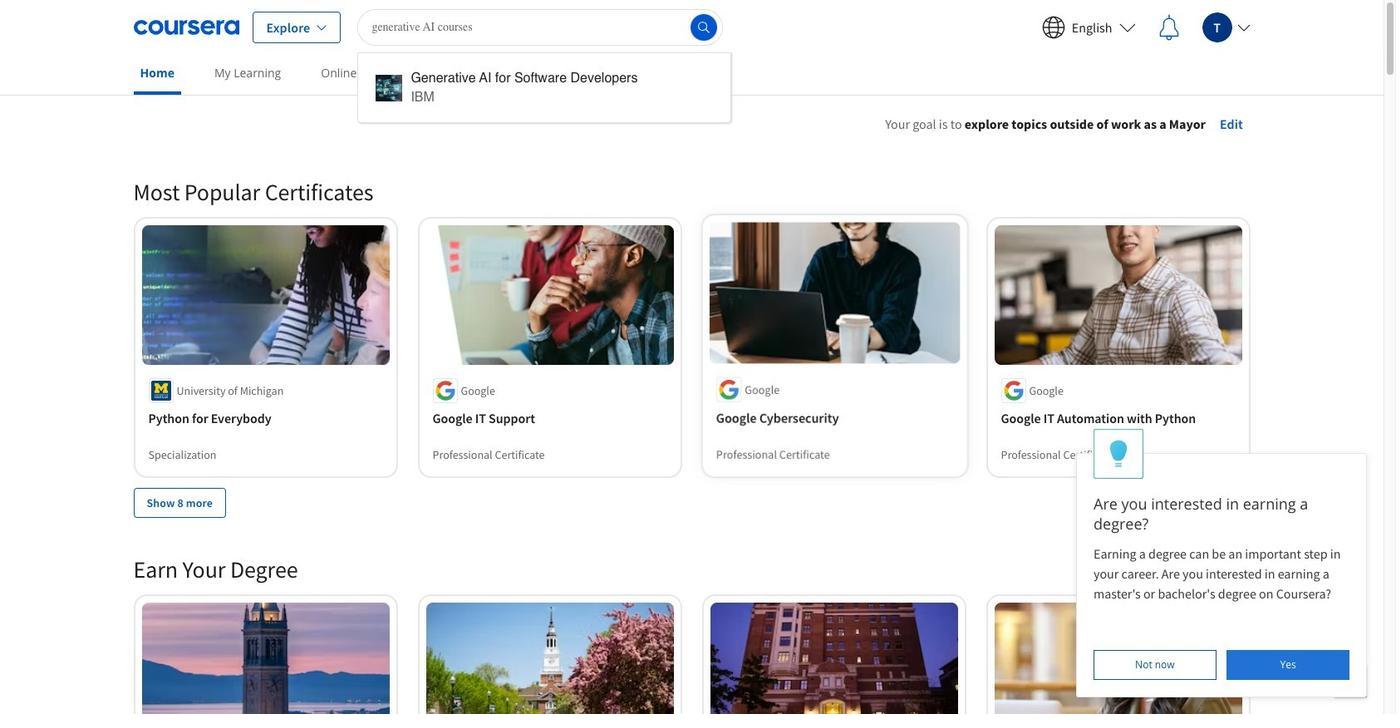 Task type: vqa. For each thing, say whether or not it's contained in the screenshot.
"What do you want to learn?" text field
yes



Task type: describe. For each thing, give the bounding box(es) containing it.
What do you want to learn? text field
[[358, 9, 723, 45]]

coursera image
[[133, 14, 239, 40]]

alice element
[[1076, 429, 1367, 697]]

suggestion image image
[[376, 75, 403, 101]]



Task type: locate. For each thing, give the bounding box(es) containing it.
lightbulb tip image
[[1110, 439, 1128, 468]]

None search field
[[358, 9, 732, 123]]

region
[[790, 137, 1331, 302]]

most popular certificates collection element
[[123, 150, 1261, 544]]

help center image
[[1341, 671, 1361, 691]]

earn your degree collection element
[[123, 528, 1261, 714]]



